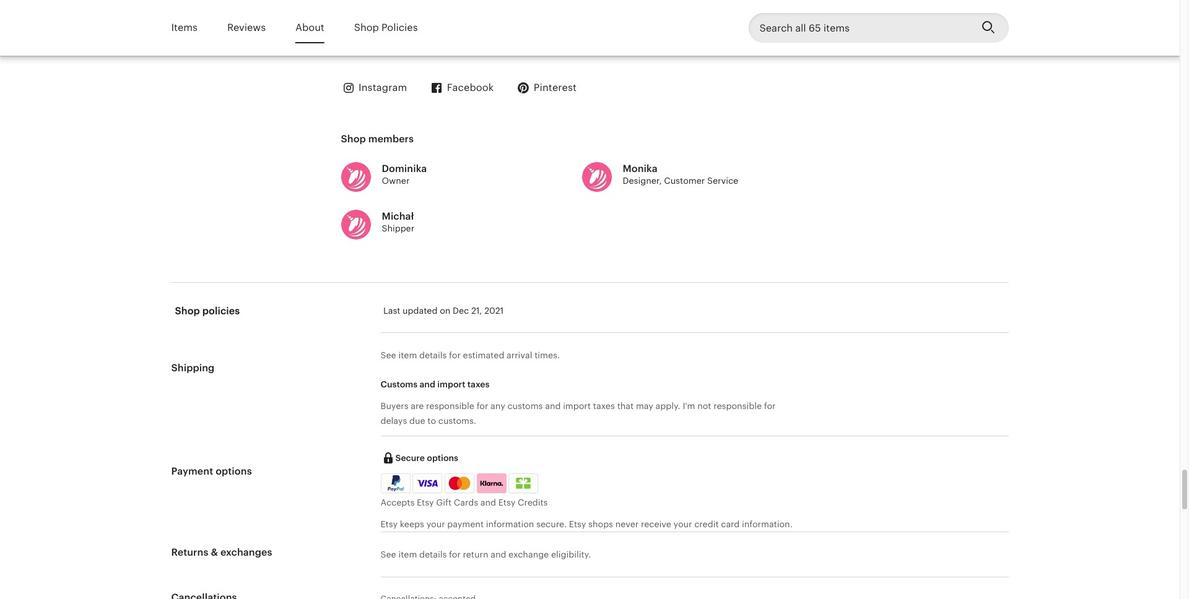 Task type: locate. For each thing, give the bounding box(es) containing it.
and up are
[[420, 379, 435, 389]]

0 vertical spatial import
[[438, 379, 466, 389]]

details
[[419, 350, 447, 360], [419, 550, 447, 560]]

buyers
[[381, 401, 409, 411]]

exchange
[[509, 550, 549, 560]]

details down keeps
[[419, 550, 447, 560]]

shop members
[[341, 133, 414, 145]]

and
[[420, 379, 435, 389], [545, 401, 561, 411], [481, 498, 496, 508], [491, 550, 506, 560]]

shop policies
[[354, 22, 418, 33]]

and right customs
[[545, 401, 561, 411]]

for for see item details for estimated arrival times.
[[449, 350, 461, 360]]

0 vertical spatial shop
[[354, 22, 379, 33]]

options up visa image
[[427, 453, 458, 463]]

2021
[[485, 306, 504, 316]]

options
[[427, 453, 458, 463], [216, 466, 252, 478]]

for
[[449, 350, 461, 360], [477, 401, 488, 411], [764, 401, 776, 411], [449, 550, 461, 560]]

0 horizontal spatial responsible
[[426, 401, 475, 411]]

1 horizontal spatial options
[[427, 453, 458, 463]]

your
[[427, 519, 445, 529], [674, 519, 692, 529]]

2 vertical spatial shop
[[175, 305, 200, 317]]

about link
[[296, 14, 324, 42]]

shop
[[354, 22, 379, 33], [341, 133, 366, 145], [175, 305, 200, 317]]

options for payment options
[[216, 466, 252, 478]]

see down accepts
[[381, 550, 396, 560]]

monika designer, customer service
[[623, 163, 739, 186]]

item up customs
[[399, 350, 417, 360]]

0 vertical spatial details
[[419, 350, 447, 360]]

0 horizontal spatial your
[[427, 519, 445, 529]]

mastercard image
[[447, 476, 473, 492]]

2 details from the top
[[419, 550, 447, 560]]

owner
[[382, 176, 410, 186]]

1 vertical spatial item
[[399, 550, 417, 560]]

2 see from the top
[[381, 550, 396, 560]]

responsible
[[426, 401, 475, 411], [714, 401, 762, 411]]

import left the that at the right
[[563, 401, 591, 411]]

may
[[636, 401, 654, 411]]

due
[[410, 416, 425, 426]]

shop for shop members
[[341, 133, 366, 145]]

etsy left gift
[[417, 498, 434, 508]]

see
[[381, 350, 396, 360], [381, 550, 396, 560]]

items link
[[171, 14, 198, 42]]

shipper
[[382, 224, 415, 234]]

etsy keeps your payment information secure. etsy shops never receive your credit card information.
[[381, 519, 793, 529]]

see up customs
[[381, 350, 396, 360]]

customer
[[664, 176, 705, 186]]

1 vertical spatial options
[[216, 466, 252, 478]]

0 vertical spatial options
[[427, 453, 458, 463]]

1 details from the top
[[419, 350, 447, 360]]

michał
[[382, 211, 414, 223]]

etsy up information
[[499, 498, 516, 508]]

details for return
[[419, 550, 447, 560]]

shops
[[589, 519, 613, 529]]

dec
[[453, 306, 469, 316]]

your left credit
[[674, 519, 692, 529]]

your down gift
[[427, 519, 445, 529]]

times.
[[535, 350, 560, 360]]

details up customs and import taxes
[[419, 350, 447, 360]]

michał shipper
[[382, 211, 415, 234]]

item
[[399, 350, 417, 360], [399, 550, 417, 560]]

exchanges
[[221, 547, 272, 559]]

taxes down estimated on the left bottom of page
[[468, 379, 490, 389]]

responsible up customs.
[[426, 401, 475, 411]]

1 vertical spatial taxes
[[593, 401, 615, 411]]

&
[[211, 547, 218, 559]]

1 item from the top
[[399, 350, 417, 360]]

monika
[[623, 163, 658, 175]]

dominika
[[382, 163, 427, 175]]

0 vertical spatial taxes
[[468, 379, 490, 389]]

keeps
[[400, 519, 424, 529]]

0 horizontal spatial options
[[216, 466, 252, 478]]

that
[[617, 401, 634, 411]]

options right payment
[[216, 466, 252, 478]]

gift
[[436, 498, 452, 508]]

1 horizontal spatial taxes
[[593, 401, 615, 411]]

etsy
[[417, 498, 434, 508], [499, 498, 516, 508], [381, 519, 398, 529], [569, 519, 586, 529]]

credits
[[518, 498, 548, 508]]

for for buyers are responsible for any customs and import taxes that may apply. i'm not responsible for delays due to customs.
[[477, 401, 488, 411]]

details for estimated
[[419, 350, 447, 360]]

item down keeps
[[399, 550, 417, 560]]

payment
[[171, 466, 213, 478]]

2 item from the top
[[399, 550, 417, 560]]

instagram link
[[341, 81, 407, 96]]

0 horizontal spatial taxes
[[468, 379, 490, 389]]

import
[[438, 379, 466, 389], [563, 401, 591, 411]]

1 vertical spatial details
[[419, 550, 447, 560]]

are
[[411, 401, 424, 411]]

1 see from the top
[[381, 350, 396, 360]]

taxes left the that at the right
[[593, 401, 615, 411]]

shop policies link
[[354, 14, 418, 42]]

1 horizontal spatial your
[[674, 519, 692, 529]]

responsible right 'not'
[[714, 401, 762, 411]]

1 horizontal spatial responsible
[[714, 401, 762, 411]]

last updated on dec 21, 2021
[[383, 306, 504, 316]]

delays
[[381, 416, 407, 426]]

import down see item details for estimated arrival times.
[[438, 379, 466, 389]]

0 vertical spatial item
[[399, 350, 417, 360]]

receive
[[641, 519, 672, 529]]

0 vertical spatial see
[[381, 350, 396, 360]]

2 responsible from the left
[[714, 401, 762, 411]]

information.
[[742, 519, 793, 529]]

secure
[[396, 453, 425, 463]]

accepts etsy gift cards and etsy credits
[[381, 498, 548, 508]]

1 vertical spatial see
[[381, 550, 396, 560]]

any
[[491, 401, 505, 411]]

apply.
[[656, 401, 681, 411]]

1 horizontal spatial import
[[563, 401, 591, 411]]

information
[[486, 519, 534, 529]]

0 horizontal spatial import
[[438, 379, 466, 389]]

pinterest link
[[516, 81, 577, 96]]

returns
[[171, 547, 208, 559]]

1 vertical spatial import
[[563, 401, 591, 411]]

not
[[698, 401, 712, 411]]

1 vertical spatial shop
[[341, 133, 366, 145]]

taxes
[[468, 379, 490, 389], [593, 401, 615, 411]]

1 your from the left
[[427, 519, 445, 529]]



Task type: vqa. For each thing, say whether or not it's contained in the screenshot.
Books, Movies & Music on the left of the page
no



Task type: describe. For each thing, give the bounding box(es) containing it.
last
[[383, 306, 400, 316]]

see item details for estimated arrival times.
[[381, 350, 560, 360]]

i'm
[[683, 401, 695, 411]]

members
[[369, 133, 414, 145]]

eligibility.
[[551, 550, 591, 560]]

facebook
[[447, 81, 494, 93]]

klarna image
[[477, 474, 507, 494]]

21,
[[471, 306, 482, 316]]

etsy left keeps
[[381, 519, 398, 529]]

facebook link
[[430, 81, 494, 96]]

shop for shop policies
[[175, 305, 200, 317]]

and down klarna image
[[481, 498, 496, 508]]

credit
[[695, 519, 719, 529]]

import inside buyers are responsible for any customs and import taxes that may apply. i'm not responsible for delays due to customs.
[[563, 401, 591, 411]]

service
[[707, 176, 739, 186]]

updated
[[403, 306, 438, 316]]

reviews link
[[227, 14, 266, 42]]

secure.
[[537, 519, 567, 529]]

customs
[[381, 379, 418, 389]]

shop for shop policies
[[354, 22, 379, 33]]

secure options
[[396, 453, 458, 463]]

1 responsible from the left
[[426, 401, 475, 411]]

policies
[[382, 22, 418, 33]]

instagram
[[359, 81, 407, 93]]

dominika owner
[[382, 163, 427, 186]]

pinterest
[[534, 81, 577, 93]]

see for see item details for estimated arrival times.
[[381, 350, 396, 360]]

shop policies
[[175, 305, 240, 317]]

etsy left shops
[[569, 519, 586, 529]]

arrival
[[507, 350, 532, 360]]

see item details for return and exchange eligibility.
[[381, 550, 591, 560]]

for for see item details for return and exchange eligibility.
[[449, 550, 461, 560]]

payment options
[[171, 466, 252, 478]]

options for secure options
[[427, 453, 458, 463]]

returns & exchanges
[[171, 547, 272, 559]]

about
[[296, 22, 324, 33]]

visa image
[[417, 478, 438, 489]]

policies
[[202, 305, 240, 317]]

item for see item details for return and exchange eligibility.
[[399, 550, 417, 560]]

buyers are responsible for any customs and import taxes that may apply. i'm not responsible for delays due to customs.
[[381, 401, 776, 426]]

2 your from the left
[[674, 519, 692, 529]]

and inside buyers are responsible for any customs and import taxes that may apply. i'm not responsible for delays due to customs.
[[545, 401, 561, 411]]

never
[[616, 519, 639, 529]]

return
[[463, 550, 488, 560]]

to
[[428, 416, 436, 426]]

designer,
[[623, 176, 662, 186]]

paypal image
[[383, 476, 409, 492]]

customs
[[508, 401, 543, 411]]

giftcard image
[[513, 478, 534, 489]]

on
[[440, 306, 451, 316]]

item for see item details for estimated arrival times.
[[399, 350, 417, 360]]

customs.
[[438, 416, 476, 426]]

customs and import taxes
[[381, 379, 490, 389]]

taxes inside buyers are responsible for any customs and import taxes that may apply. i'm not responsible for delays due to customs.
[[593, 401, 615, 411]]

Search all 65 items text field
[[749, 13, 972, 43]]

items
[[171, 22, 198, 33]]

card
[[721, 519, 740, 529]]

see for see item details for return and exchange eligibility.
[[381, 550, 396, 560]]

cards
[[454, 498, 478, 508]]

estimated
[[463, 350, 505, 360]]

accepts
[[381, 498, 415, 508]]

and right return
[[491, 550, 506, 560]]

reviews
[[227, 22, 266, 33]]

shipping
[[171, 362, 215, 374]]

payment
[[447, 519, 484, 529]]



